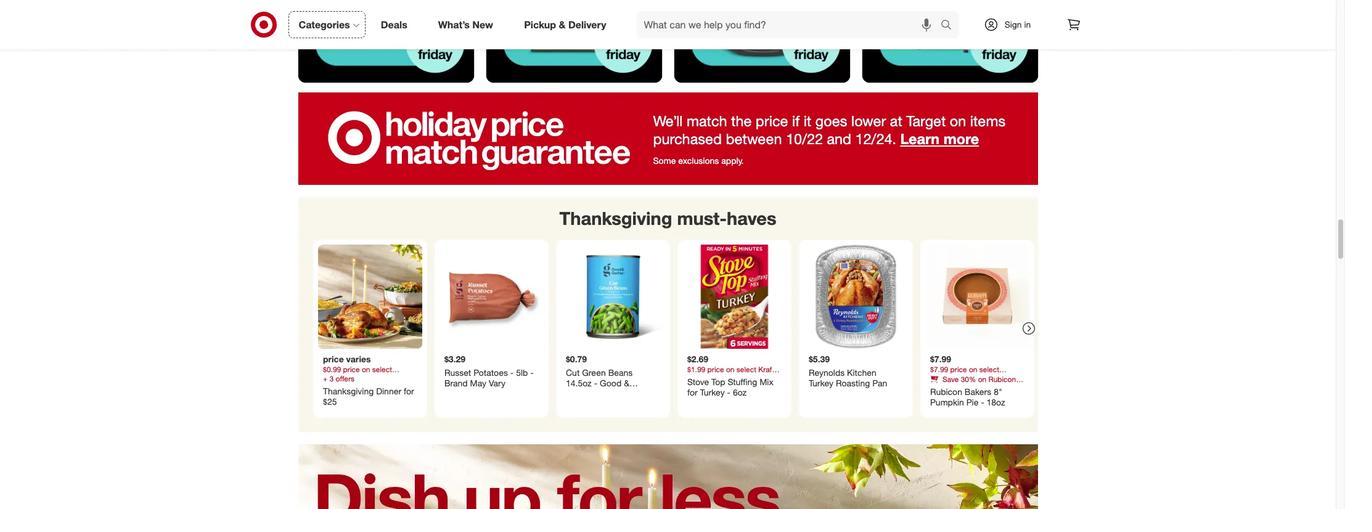 Task type: vqa. For each thing, say whether or not it's contained in the screenshot.
What's New
yes



Task type: describe. For each thing, give the bounding box(es) containing it.
rubicon bakers 8" pumpkin pie - 18oz
[[930, 386, 1005, 407]]

in
[[1024, 19, 1031, 30]]

$7.99
[[930, 354, 951, 364]]

3
[[329, 374, 333, 383]]

what's new link
[[428, 11, 509, 38]]

8"
[[994, 386, 1002, 397]]

on inside save 30% on rubicon & heartland pies
[[978, 374, 986, 384]]

- for $0.79 cut green beans 14.5oz - good & gather™
[[594, 378, 597, 388]]

some
[[653, 155, 676, 166]]

- left 5lb
[[510, 367, 514, 377]]

at
[[890, 112, 903, 130]]

if
[[792, 112, 800, 130]]

$5.39 reynolds kitchen turkey roasting pan
[[809, 354, 887, 388]]

reynolds
[[809, 367, 845, 377]]

6oz
[[733, 387, 747, 398]]

rubicon inside rubicon bakers 8" pumpkin pie - 18oz
[[930, 386, 962, 397]]

beans
[[608, 367, 633, 377]]

target holiday price match guarantee image
[[298, 93, 1038, 185]]

more
[[944, 130, 979, 148]]

roasting
[[836, 378, 870, 388]]

save
[[942, 374, 959, 384]]

lower
[[852, 112, 886, 130]]

heartland
[[930, 384, 963, 393]]

bakers
[[965, 386, 991, 397]]

potatoes
[[473, 367, 508, 377]]

kitchen
[[847, 367, 876, 377]]

thanksgiving dinner for $25
[[323, 385, 414, 407]]

$5.39
[[809, 354, 830, 364]]

vary
[[489, 378, 505, 388]]

russet potatoes - 5lb - brand may vary image
[[439, 245, 544, 349]]

between
[[726, 130, 782, 148]]

what's
[[438, 18, 470, 31]]

carousel region
[[298, 198, 1038, 445]]

stove top stuffing mix for turkey - 6oz image
[[682, 245, 786, 349]]

cut green beans 14.5oz - good & gather™ image
[[561, 245, 665, 349]]

$25
[[323, 396, 337, 407]]

pumpkin
[[930, 397, 964, 407]]

mix
[[760, 376, 773, 387]]

dinner
[[376, 385, 401, 396]]

may
[[470, 378, 486, 388]]

goes
[[816, 112, 848, 130]]

thanksgiving dinner for $25 image
[[318, 245, 422, 349]]

target
[[907, 112, 946, 130]]

thanksgiving must-haves
[[560, 207, 777, 230]]

learn
[[901, 130, 940, 148]]

deals link
[[370, 11, 423, 38]]

cut
[[566, 367, 579, 377]]

30%
[[961, 374, 976, 384]]

sign in
[[1005, 19, 1031, 30]]

What can we help you find? suggestions appear below search field
[[637, 11, 944, 38]]

14.5oz
[[566, 378, 592, 388]]

exclusions
[[678, 155, 719, 166]]

pie
[[966, 397, 978, 407]]

apply.
[[722, 155, 744, 166]]

we'll
[[653, 112, 683, 130]]

new
[[473, 18, 493, 31]]

pickup
[[524, 18, 556, 31]]



Task type: locate. For each thing, give the bounding box(es) containing it.
$3.29 russet potatoes - 5lb - brand may vary
[[444, 354, 534, 388]]

for inside stove top stuffing mix for turkey - 6oz
[[687, 387, 698, 398]]

what's new
[[438, 18, 493, 31]]

1 horizontal spatial on
[[978, 374, 986, 384]]

& down beans
[[624, 378, 629, 388]]

rubicon inside save 30% on rubicon & heartland pies
[[988, 374, 1016, 384]]

pickup & delivery link
[[514, 11, 622, 38]]

thanksgiving
[[560, 207, 672, 230], [323, 385, 374, 396]]

save 30% on rubicon & heartland pies
[[930, 374, 1023, 393]]

18oz
[[987, 397, 1005, 407]]

10/22
[[786, 130, 823, 148]]

+ 3 offers
[[323, 374, 354, 383]]

thanksgiving inside thanksgiving dinner for $25
[[323, 385, 374, 396]]

0 vertical spatial price
[[756, 112, 788, 130]]

1 vertical spatial rubicon
[[930, 386, 962, 397]]

& inside $0.79 cut green beans 14.5oz - good & gather™
[[624, 378, 629, 388]]

- inside rubicon bakers 8" pumpkin pie - 18oz
[[981, 397, 984, 407]]

delivery
[[568, 18, 606, 31]]

- inside stove top stuffing mix for turkey - 6oz
[[727, 387, 730, 398]]

- right 5lb
[[530, 367, 534, 377]]

learn more
[[901, 130, 979, 148]]

- for rubicon bakers 8" pumpkin pie - 18oz
[[981, 397, 984, 407]]

- right pie
[[981, 397, 984, 407]]

it
[[804, 112, 812, 130]]

for right dinner
[[404, 385, 414, 396]]

2 horizontal spatial &
[[1018, 374, 1023, 384]]

0 vertical spatial thanksgiving
[[560, 207, 672, 230]]

thanksgiving for thanksgiving must-haves
[[560, 207, 672, 230]]

the
[[731, 112, 752, 130]]

categories
[[299, 18, 350, 31]]

gather™
[[566, 389, 597, 399]]

- for $3.29 russet potatoes - 5lb - brand may vary
[[530, 367, 534, 377]]

rubicon up pumpkin
[[930, 386, 962, 397]]

search button
[[935, 11, 965, 41]]

good
[[600, 378, 621, 388]]

russet
[[444, 367, 471, 377]]

&
[[559, 18, 566, 31], [1018, 374, 1023, 384], [624, 378, 629, 388]]

brand
[[444, 378, 467, 388]]

on inside we'll match the price if it goes lower at target on items purchased between 10/22 and 12/24.
[[950, 112, 966, 130]]

price inside we'll match the price if it goes lower at target on items purchased between 10/22 and 12/24.
[[756, 112, 788, 130]]

stove top stuffing mix for turkey - 6oz
[[687, 376, 773, 398]]

deals
[[381, 18, 407, 31]]

& inside save 30% on rubicon & heartland pies
[[1018, 374, 1023, 384]]

for inside thanksgiving dinner for $25
[[404, 385, 414, 396]]

0 vertical spatial rubicon
[[988, 374, 1016, 384]]

on up bakers
[[978, 374, 986, 384]]

offers
[[335, 374, 354, 383]]

rubicon up 8"
[[988, 374, 1016, 384]]

$0.79 cut green beans 14.5oz - good & gather™
[[566, 354, 633, 399]]

search
[[935, 19, 965, 32]]

stove
[[687, 376, 709, 387]]

price up 3
[[323, 354, 344, 364]]

- down the green
[[594, 378, 597, 388]]

0 horizontal spatial thanksgiving
[[323, 385, 374, 396]]

we'll match the price if it goes lower at target on items purchased between 10/22 and 12/24.
[[653, 112, 1006, 148]]

12/24.
[[856, 130, 897, 148]]

turkey inside stove top stuffing mix for turkey - 6oz
[[700, 387, 725, 398]]

0 horizontal spatial for
[[404, 385, 414, 396]]

+
[[323, 374, 327, 383]]

stuffing
[[728, 376, 757, 387]]

sign
[[1005, 19, 1022, 30]]

dish up for less image
[[298, 445, 1038, 509]]

turkey down top
[[700, 387, 725, 398]]

turkey down reynolds at bottom
[[809, 378, 833, 388]]

reynolds kitchen turkey roasting pan image
[[804, 245, 908, 349]]

price left if
[[756, 112, 788, 130]]

purchased
[[653, 130, 722, 148]]

-
[[510, 367, 514, 377], [530, 367, 534, 377], [594, 378, 597, 388], [727, 387, 730, 398], [981, 397, 984, 407]]

1 horizontal spatial turkey
[[809, 378, 833, 388]]

green
[[582, 367, 606, 377]]

sign in link
[[973, 11, 1050, 38]]

must-
[[677, 207, 727, 230]]

categories link
[[288, 11, 365, 38]]

1 horizontal spatial &
[[624, 378, 629, 388]]

0 horizontal spatial &
[[559, 18, 566, 31]]

- left 6oz
[[727, 387, 730, 398]]

on left the items
[[950, 112, 966, 130]]

for
[[404, 385, 414, 396], [687, 387, 698, 398]]

& right pickup
[[559, 18, 566, 31]]

rubicon
[[988, 374, 1016, 384], [930, 386, 962, 397]]

1 horizontal spatial for
[[687, 387, 698, 398]]

0 horizontal spatial on
[[950, 112, 966, 130]]

and
[[827, 130, 852, 148]]

items
[[970, 112, 1006, 130]]

1 horizontal spatial thanksgiving
[[560, 207, 672, 230]]

some exclusions apply.
[[653, 155, 744, 166]]

price varies
[[323, 354, 371, 364]]

thanksgiving for thanksgiving dinner for $25
[[323, 385, 374, 396]]

top
[[711, 376, 725, 387]]

1 vertical spatial thanksgiving
[[323, 385, 374, 396]]

1 vertical spatial on
[[978, 374, 986, 384]]

rubicon bakers 8" pumpkin pie - 18oz image
[[925, 245, 1029, 349]]

pickup & delivery
[[524, 18, 606, 31]]

0 horizontal spatial rubicon
[[930, 386, 962, 397]]

0 horizontal spatial price
[[323, 354, 344, 364]]

$0.79
[[566, 354, 587, 364]]

& right pies
[[1018, 374, 1023, 384]]

price inside carousel region
[[323, 354, 344, 364]]

5lb
[[516, 367, 528, 377]]

1 horizontal spatial rubicon
[[988, 374, 1016, 384]]

haves
[[727, 207, 777, 230]]

1 horizontal spatial price
[[756, 112, 788, 130]]

varies
[[346, 354, 371, 364]]

$3.29
[[444, 354, 465, 364]]

for down stove
[[687, 387, 698, 398]]

- inside $0.79 cut green beans 14.5oz - good & gather™
[[594, 378, 597, 388]]

1 vertical spatial price
[[323, 354, 344, 364]]

match
[[687, 112, 727, 130]]

$2.69
[[687, 354, 708, 364]]

turkey
[[809, 378, 833, 388], [700, 387, 725, 398]]

pan
[[872, 378, 887, 388]]

on
[[950, 112, 966, 130], [978, 374, 986, 384]]

0 vertical spatial on
[[950, 112, 966, 130]]

turkey inside $5.39 reynolds kitchen turkey roasting pan
[[809, 378, 833, 388]]

0 horizontal spatial turkey
[[700, 387, 725, 398]]

pies
[[965, 384, 979, 393]]

price
[[756, 112, 788, 130], [323, 354, 344, 364]]



